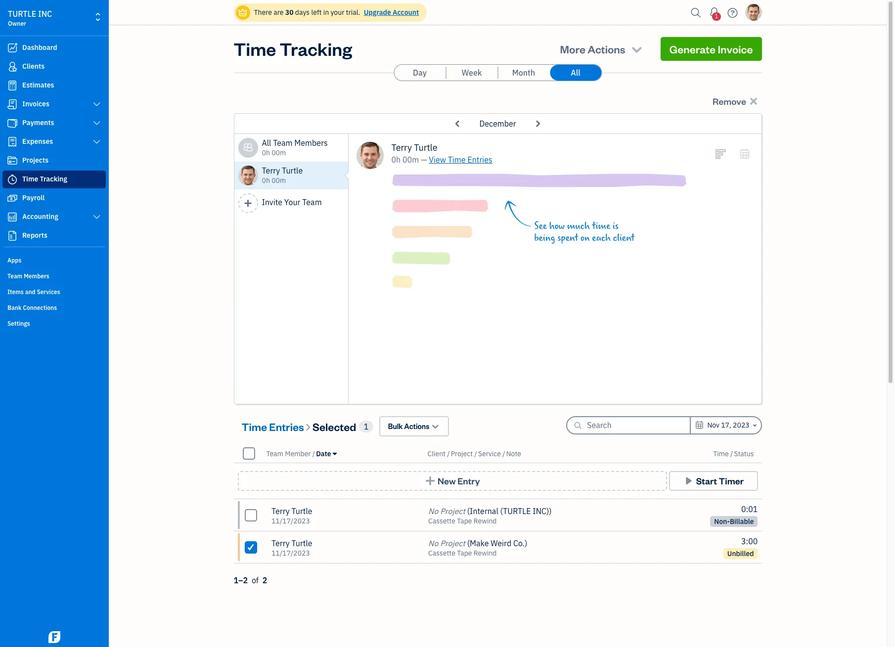 Task type: describe. For each thing, give the bounding box(es) containing it.
dashboard
[[22, 43, 57, 52]]

clients link
[[2, 58, 106, 76]]

billable
[[730, 518, 754, 527]]

no project ( internal (turtle inc) ) cassette tape rewind
[[429, 507, 552, 526]]

status link
[[734, 450, 754, 458]]

days
[[295, 8, 310, 17]]

time link
[[714, 450, 731, 458]]

rewind for make
[[474, 549, 497, 558]]

calendar image
[[695, 420, 704, 431]]

in
[[323, 8, 329, 17]]

members inside all team members 0h 00m
[[295, 138, 328, 148]]

tape for make weird co.
[[457, 549, 472, 558]]

time tracking link
[[2, 171, 106, 189]]

2 / from the left
[[448, 450, 450, 458]]

apps link
[[2, 253, 106, 268]]

00m for terry turtle 0h 00m
[[272, 176, 286, 185]]

month link
[[498, 65, 550, 81]]

estimates
[[22, 81, 54, 90]]

apps
[[7, 257, 22, 264]]

and
[[25, 288, 35, 296]]

turtle inside terry turtle 0h 00m
[[282, 166, 303, 176]]

payroll link
[[2, 190, 106, 207]]

turtle
[[8, 9, 36, 19]]

search image
[[689, 5, 704, 20]]

freshbooks image
[[47, 632, 62, 644]]

remove button
[[711, 93, 762, 109]]

there are 30 days left in your trial. upgrade account
[[254, 8, 419, 17]]

team left member
[[266, 450, 284, 458]]

on
[[581, 233, 590, 244]]

time down "there"
[[234, 37, 276, 60]]

project for make
[[440, 539, 466, 549]]

clients
[[22, 62, 45, 71]]

11/17/2023 for internal
[[272, 517, 310, 526]]

nov 17, 2023
[[708, 421, 750, 430]]

30
[[285, 8, 294, 17]]

terry inside terry turtle 0h 00m
[[262, 166, 280, 176]]

3 / from the left
[[475, 450, 477, 458]]

start timer
[[697, 476, 744, 487]]

cassette for make
[[429, 549, 456, 558]]

items and services
[[7, 288, 60, 296]]

service link
[[478, 450, 503, 458]]

client / project / service / note
[[428, 450, 522, 458]]

members inside team members link
[[24, 273, 49, 280]]

is
[[613, 221, 619, 232]]

terry turtle 0h 00m — view time entries
[[392, 142, 493, 165]]

project image
[[6, 156, 18, 166]]

new
[[438, 476, 456, 487]]

how
[[550, 221, 565, 232]]

dashboard link
[[2, 39, 106, 57]]

00m for terry turtle 0h 00m — view time entries
[[403, 155, 419, 165]]

( for internal
[[467, 507, 470, 517]]

time entries button
[[242, 419, 304, 435]]

plus image for invite your team button
[[244, 199, 253, 208]]

status
[[734, 450, 754, 458]]

tracking inside main element
[[40, 175, 67, 184]]

actions for more actions
[[588, 42, 626, 56]]

account
[[393, 8, 419, 17]]

0:01 non-billable
[[715, 505, 758, 527]]

settings
[[7, 320, 30, 328]]

view
[[429, 155, 446, 165]]

time tracking inside main element
[[22, 175, 67, 184]]

weird
[[491, 539, 512, 549]]

day link
[[394, 65, 446, 81]]

times image
[[748, 96, 760, 107]]

17,
[[722, 421, 732, 430]]

co.
[[514, 539, 525, 549]]

1 inside 'dropdown button'
[[715, 12, 719, 20]]

no for internal (turtle inc)
[[429, 507, 439, 517]]

of
[[252, 576, 259, 586]]

invoices
[[22, 99, 49, 108]]

invoice image
[[6, 99, 18, 109]]

chart image
[[716, 148, 727, 160]]

2
[[263, 576, 267, 586]]

chevron large down image for accounting
[[92, 213, 101, 221]]

main element
[[0, 0, 134, 648]]

invite your team button
[[234, 190, 349, 217]]

actions for bulk actions
[[404, 422, 430, 431]]

estimate image
[[6, 81, 18, 91]]

view time entries button
[[429, 154, 493, 166]]

day
[[413, 68, 427, 78]]

all link
[[550, 65, 602, 81]]

invite
[[262, 197, 283, 207]]

member
[[285, 450, 311, 458]]

terry turtle 11/17/2023 for internal (turtle inc)
[[272, 507, 313, 526]]

1 / from the left
[[313, 450, 315, 458]]

client image
[[6, 62, 18, 72]]

project link
[[451, 450, 475, 458]]

2023
[[733, 421, 750, 430]]

entries inside time entries button
[[269, 420, 304, 434]]

expenses link
[[2, 133, 106, 151]]

report image
[[6, 231, 18, 241]]

see
[[535, 221, 547, 232]]

timer
[[719, 476, 744, 487]]

week link
[[446, 65, 498, 81]]

all team members 0h 00m
[[262, 138, 328, 157]]

nov
[[708, 421, 720, 430]]

payments
[[22, 118, 54, 127]]

being
[[535, 233, 556, 244]]

entries inside the terry turtle 0h 00m — view time entries
[[468, 155, 493, 165]]

invoice
[[718, 42, 753, 56]]

1 button
[[707, 2, 723, 22]]

time
[[593, 221, 611, 232]]

) for internal (turtle inc)
[[549, 507, 552, 517]]

invoices link
[[2, 96, 106, 113]]

projects link
[[2, 152, 106, 170]]

chevron large down image for invoices
[[92, 100, 101, 108]]

reports
[[22, 231, 47, 240]]

chevrondown image inside bulk actions dropdown button
[[431, 422, 440, 432]]

chart image
[[6, 212, 18, 222]]

more actions
[[560, 42, 626, 56]]

generate
[[670, 42, 716, 56]]

connections
[[23, 304, 57, 312]]

terry inside the terry turtle 0h 00m — view time entries
[[392, 142, 412, 153]]

unbilled
[[728, 550, 754, 559]]

upgrade
[[364, 8, 391, 17]]

inc)
[[533, 507, 549, 517]]

3:00
[[742, 537, 758, 547]]

december
[[480, 119, 516, 129]]

trial.
[[346, 8, 360, 17]]

note
[[507, 450, 522, 458]]

time / status
[[714, 450, 754, 458]]

reports link
[[2, 227, 106, 245]]

team inside main element
[[7, 273, 22, 280]]

expenses
[[22, 137, 53, 146]]



Task type: locate. For each thing, give the bounding box(es) containing it.
1 vertical spatial rewind
[[474, 549, 497, 558]]

/ left status link on the right of page
[[731, 450, 733, 458]]

1 vertical spatial 11/17/2023
[[272, 549, 310, 558]]

project inside no project ( make weird co. ) cassette tape rewind
[[440, 539, 466, 549]]

selected
[[313, 420, 356, 434]]

no left make
[[429, 539, 439, 549]]

00m up terry turtle 0h 00m
[[272, 148, 286, 157]]

generate invoice button
[[661, 37, 762, 61]]

1 vertical spatial cassette
[[429, 549, 456, 558]]

chevron large down image inside invoices link
[[92, 100, 101, 108]]

services
[[37, 288, 60, 296]]

each
[[592, 233, 611, 244]]

all for all
[[571, 68, 581, 78]]

0h
[[262, 148, 270, 157], [392, 155, 401, 165], [262, 176, 270, 185]]

turtle inside the terry turtle 0h 00m — view time entries
[[414, 142, 438, 153]]

entry
[[458, 476, 480, 487]]

0 horizontal spatial members
[[24, 273, 49, 280]]

1 vertical spatial 1
[[364, 422, 369, 432]]

play image
[[683, 477, 695, 486]]

/ right client
[[448, 450, 450, 458]]

time right timer image
[[22, 175, 38, 184]]

all for all team members 0h 00m
[[262, 138, 271, 148]]

0 vertical spatial members
[[295, 138, 328, 148]]

time tracking down projects "link"
[[22, 175, 67, 184]]

1 horizontal spatial time tracking
[[234, 37, 352, 60]]

bank
[[7, 304, 22, 312]]

generate invoice
[[670, 42, 753, 56]]

terry turtle 11/17/2023
[[272, 507, 313, 526], [272, 539, 313, 558]]

time inside the terry turtle 0h 00m — view time entries
[[448, 155, 466, 165]]

nov 17, 2023 button
[[691, 418, 761, 434]]

turtle
[[414, 142, 438, 153], [282, 166, 303, 176], [292, 507, 313, 517], [292, 539, 313, 549]]

0 horizontal spatial )
[[525, 539, 528, 549]]

1 left bulk
[[364, 422, 369, 432]]

2 no from the top
[[429, 539, 439, 549]]

1 vertical spatial tape
[[457, 549, 472, 558]]

0 vertical spatial 1
[[715, 12, 719, 20]]

inc
[[38, 9, 52, 19]]

projects
[[22, 156, 49, 165]]

1 terry turtle 11/17/2023 from the top
[[272, 507, 313, 526]]

start timer button
[[669, 472, 758, 491]]

2 terry turtle 11/17/2023 from the top
[[272, 539, 313, 558]]

payroll
[[22, 193, 45, 202]]

chevrondown image inside more actions dropdown button
[[630, 42, 644, 56]]

time entries
[[242, 420, 304, 434]]

rewind down internal
[[474, 517, 497, 526]]

note link
[[507, 450, 522, 458]]

) inside no project ( internal (turtle inc) ) cassette tape rewind
[[549, 507, 552, 517]]

1 tape from the top
[[457, 517, 472, 526]]

all down more
[[571, 68, 581, 78]]

week
[[462, 68, 482, 78]]

chevrondown image
[[630, 42, 644, 56], [431, 422, 440, 432]]

2 vertical spatial project
[[440, 539, 466, 549]]

00m up invite
[[272, 176, 286, 185]]

team inside all team members 0h 00m
[[273, 138, 293, 148]]

client
[[613, 233, 635, 244]]

terry
[[392, 142, 412, 153], [262, 166, 280, 176], [272, 507, 290, 517], [272, 539, 290, 549]]

no down the new
[[429, 507, 439, 517]]

3:00 unbilled
[[728, 537, 758, 559]]

0 vertical spatial tracking
[[280, 37, 352, 60]]

more
[[560, 42, 586, 56]]

time inside button
[[242, 420, 267, 434]]

cassette inside no project ( internal (turtle inc) ) cassette tape rewind
[[429, 517, 456, 526]]

)
[[549, 507, 552, 517], [525, 539, 528, 549]]

bulk actions
[[388, 422, 430, 431]]

make
[[470, 539, 489, 549]]

Search text field
[[587, 418, 690, 433]]

all right users icon at the left
[[262, 138, 271, 148]]

upgrade account link
[[362, 8, 419, 17]]

1 horizontal spatial )
[[549, 507, 552, 517]]

0h inside the terry turtle 0h 00m — view time entries
[[392, 155, 401, 165]]

1–2 of 2
[[234, 576, 267, 586]]

) right "weird"
[[525, 539, 528, 549]]

) for make weird co.
[[525, 539, 528, 549]]

bulk
[[388, 422, 403, 431]]

1 horizontal spatial 1
[[715, 12, 719, 20]]

check image
[[246, 543, 255, 552]]

project down 'new entry' button at the bottom
[[440, 507, 466, 517]]

5 / from the left
[[731, 450, 733, 458]]

00m
[[272, 148, 286, 157], [403, 155, 419, 165], [272, 176, 286, 185]]

project left make
[[440, 539, 466, 549]]

no for make weird co.
[[429, 539, 439, 549]]

cassette for internal
[[429, 517, 456, 526]]

dashboard image
[[6, 43, 18, 53]]

team up terry turtle 0h 00m
[[273, 138, 293, 148]]

0 vertical spatial 11/17/2023
[[272, 517, 310, 526]]

0 horizontal spatial actions
[[404, 422, 430, 431]]

2 chevron large down image from the top
[[92, 119, 101, 127]]

owner
[[8, 20, 26, 27]]

1
[[715, 12, 719, 20], [364, 422, 369, 432]]

0 vertical spatial chevron large down image
[[92, 100, 101, 108]]

1 chevron large down image from the top
[[92, 100, 101, 108]]

1 11/17/2023 from the top
[[272, 517, 310, 526]]

1 vertical spatial all
[[262, 138, 271, 148]]

terry turtle 11/17/2023 for make weird co.
[[272, 539, 313, 558]]

1 vertical spatial (
[[467, 539, 470, 549]]

1 ( from the top
[[467, 507, 470, 517]]

previous month image
[[452, 116, 465, 132]]

11/17/2023 for make
[[272, 549, 310, 558]]

00m inside terry turtle 0h 00m
[[272, 176, 286, 185]]

team inside button
[[302, 197, 322, 207]]

/ left service
[[475, 450, 477, 458]]

crown image
[[238, 7, 248, 18]]

0h inside all team members 0h 00m
[[262, 148, 270, 157]]

2 rewind from the top
[[474, 549, 497, 558]]

time up 'team member /'
[[242, 420, 267, 434]]

plus image for 'new entry' button at the bottom
[[425, 477, 436, 486]]

0h inside terry turtle 0h 00m
[[262, 176, 270, 185]]

tape down internal
[[457, 517, 472, 526]]

) right (turtle
[[549, 507, 552, 517]]

payments link
[[2, 114, 106, 132]]

service
[[478, 450, 501, 458]]

0 horizontal spatial 1
[[364, 422, 369, 432]]

11/17/2023
[[272, 517, 310, 526], [272, 549, 310, 558]]

time
[[234, 37, 276, 60], [448, 155, 466, 165], [22, 175, 38, 184], [242, 420, 267, 434], [714, 450, 729, 458]]

0h left —
[[392, 155, 401, 165]]

1 rewind from the top
[[474, 517, 497, 526]]

2 vertical spatial chevron large down image
[[92, 213, 101, 221]]

( inside no project ( internal (turtle inc) ) cassette tape rewind
[[467, 507, 470, 517]]

entries down the december
[[468, 155, 493, 165]]

1 vertical spatial chevrondown image
[[431, 422, 440, 432]]

payment image
[[6, 118, 18, 128]]

plus image left invite
[[244, 199, 253, 208]]

rewind
[[474, 517, 497, 526], [474, 549, 497, 558]]

0 horizontal spatial all
[[262, 138, 271, 148]]

actions inside bulk actions dropdown button
[[404, 422, 430, 431]]

1 horizontal spatial chevrondown image
[[630, 42, 644, 56]]

spent
[[558, 233, 579, 244]]

0 vertical spatial plus image
[[244, 199, 253, 208]]

month
[[513, 68, 536, 78]]

00m inside the terry turtle 0h 00m — view time entries
[[403, 155, 419, 165]]

0 horizontal spatial tracking
[[40, 175, 67, 184]]

( for make
[[467, 539, 470, 549]]

actions inside more actions dropdown button
[[588, 42, 626, 56]]

rewind for internal
[[474, 517, 497, 526]]

timer image
[[6, 175, 18, 185]]

project for internal
[[440, 507, 466, 517]]

entries up 'team member /'
[[269, 420, 304, 434]]

00m inside all team members 0h 00m
[[272, 148, 286, 157]]

time tracking down 30
[[234, 37, 352, 60]]

time left status link on the right of page
[[714, 450, 729, 458]]

chevrondown image right bulk actions
[[431, 422, 440, 432]]

0 vertical spatial all
[[571, 68, 581, 78]]

money image
[[6, 193, 18, 203]]

no project ( make weird co. ) cassette tape rewind
[[429, 539, 528, 558]]

plus image inside 'new entry' button
[[425, 477, 436, 486]]

new entry button
[[238, 472, 667, 491]]

team
[[273, 138, 293, 148], [302, 197, 322, 207], [7, 273, 22, 280], [266, 450, 284, 458]]

( left "weird"
[[467, 539, 470, 549]]

0 vertical spatial rewind
[[474, 517, 497, 526]]

0 vertical spatial tape
[[457, 517, 472, 526]]

1 horizontal spatial tracking
[[280, 37, 352, 60]]

1 vertical spatial plus image
[[425, 477, 436, 486]]

tracking down left
[[280, 37, 352, 60]]

0h for terry turtle 0h 00m
[[262, 176, 270, 185]]

more actions button
[[552, 37, 653, 61]]

1 vertical spatial members
[[24, 273, 49, 280]]

0 vertical spatial terry turtle 11/17/2023
[[272, 507, 313, 526]]

actions right bulk
[[404, 422, 430, 431]]

project inside no project ( internal (turtle inc) ) cassette tape rewind
[[440, 507, 466, 517]]

tape inside no project ( internal (turtle inc) ) cassette tape rewind
[[457, 517, 472, 526]]

no
[[429, 507, 439, 517], [429, 539, 439, 549]]

0 horizontal spatial plus image
[[244, 199, 253, 208]]

turtle inc owner
[[8, 9, 52, 27]]

go to help image
[[725, 5, 741, 20]]

items
[[7, 288, 24, 296]]

users image
[[243, 142, 253, 154]]

1 vertical spatial no
[[429, 539, 439, 549]]

0 vertical spatial )
[[549, 507, 552, 517]]

) inside no project ( make weird co. ) cassette tape rewind
[[525, 539, 528, 549]]

0 vertical spatial no
[[429, 507, 439, 517]]

cassette
[[429, 517, 456, 526], [429, 549, 456, 558]]

caretdown image
[[333, 450, 337, 458]]

0 vertical spatial time tracking
[[234, 37, 352, 60]]

0 vertical spatial chevrondown image
[[630, 42, 644, 56]]

0 horizontal spatial time tracking
[[22, 175, 67, 184]]

plus image
[[244, 199, 253, 208], [425, 477, 436, 486]]

1 vertical spatial )
[[525, 539, 528, 549]]

date
[[316, 450, 331, 458]]

plus image inside invite your team button
[[244, 199, 253, 208]]

remove
[[713, 96, 747, 107]]

team right your
[[302, 197, 322, 207]]

0h for terry turtle 0h 00m — view time entries
[[392, 155, 401, 165]]

tape for internal (turtle inc)
[[457, 517, 472, 526]]

1 no from the top
[[429, 507, 439, 517]]

no inside no project ( make weird co. ) cassette tape rewind
[[429, 539, 439, 549]]

rewind inside no project ( internal (turtle inc) ) cassette tape rewind
[[474, 517, 497, 526]]

1 cassette from the top
[[429, 517, 456, 526]]

1 vertical spatial terry turtle 11/17/2023
[[272, 539, 313, 558]]

tape inside no project ( make weird co. ) cassette tape rewind
[[457, 549, 472, 558]]

chevron large down image
[[92, 138, 101, 146]]

cassette inside no project ( make weird co. ) cassette tape rewind
[[429, 549, 456, 558]]

3 chevron large down image from the top
[[92, 213, 101, 221]]

rewind down make
[[474, 549, 497, 558]]

your
[[284, 197, 301, 207]]

/ left date
[[313, 450, 315, 458]]

1 vertical spatial time tracking
[[22, 175, 67, 184]]

1 vertical spatial entries
[[269, 420, 304, 434]]

caretdown image
[[752, 420, 757, 432]]

2 tape from the top
[[457, 549, 472, 558]]

0 vertical spatial entries
[[468, 155, 493, 165]]

tracking
[[280, 37, 352, 60], [40, 175, 67, 184]]

1 vertical spatial project
[[440, 507, 466, 517]]

tape down make
[[457, 549, 472, 558]]

1 vertical spatial actions
[[404, 422, 430, 431]]

client
[[428, 450, 446, 458]]

tracking down projects "link"
[[40, 175, 67, 184]]

/ left note
[[503, 450, 506, 458]]

1 horizontal spatial entries
[[468, 155, 493, 165]]

0 vertical spatial cassette
[[429, 517, 456, 526]]

0 vertical spatial project
[[451, 450, 473, 458]]

0h up invite
[[262, 176, 270, 185]]

tape
[[457, 517, 472, 526], [457, 549, 472, 558]]

1 left go to help image
[[715, 12, 719, 20]]

( inside no project ( make weird co. ) cassette tape rewind
[[467, 539, 470, 549]]

see how much time is being spent on each client
[[535, 221, 635, 244]]

non-
[[715, 518, 730, 527]]

members up items and services
[[24, 273, 49, 280]]

0 vertical spatial actions
[[588, 42, 626, 56]]

time inside main element
[[22, 175, 38, 184]]

1 vertical spatial chevron large down image
[[92, 119, 101, 127]]

1 horizontal spatial plus image
[[425, 477, 436, 486]]

are
[[274, 8, 284, 17]]

new entry
[[438, 476, 480, 487]]

plus image left the new
[[425, 477, 436, 486]]

( down 'entry'
[[467, 507, 470, 517]]

1 horizontal spatial members
[[295, 138, 328, 148]]

actions
[[588, 42, 626, 56], [404, 422, 430, 431]]

settings link
[[2, 316, 106, 331]]

0 vertical spatial (
[[467, 507, 470, 517]]

1 vertical spatial tracking
[[40, 175, 67, 184]]

0 horizontal spatial chevrondown image
[[431, 422, 440, 432]]

1 horizontal spatial actions
[[588, 42, 626, 56]]

all inside all team members 0h 00m
[[262, 138, 271, 148]]

chevron large down image
[[92, 100, 101, 108], [92, 119, 101, 127], [92, 213, 101, 221]]

0 horizontal spatial entries
[[269, 420, 304, 434]]

chevron large down image inside payments link
[[92, 119, 101, 127]]

(
[[467, 507, 470, 517], [467, 539, 470, 549]]

no inside no project ( internal (turtle inc) ) cassette tape rewind
[[429, 507, 439, 517]]

team down apps
[[7, 273, 22, 280]]

2 11/17/2023 from the top
[[272, 549, 310, 558]]

/
[[313, 450, 315, 458], [448, 450, 450, 458], [475, 450, 477, 458], [503, 450, 506, 458], [731, 450, 733, 458]]

4 / from the left
[[503, 450, 506, 458]]

project right client
[[451, 450, 473, 458]]

accounting link
[[2, 208, 106, 226]]

1 horizontal spatial all
[[571, 68, 581, 78]]

members up terry turtle 0h 00m
[[295, 138, 328, 148]]

rewind inside no project ( make weird co. ) cassette tape rewind
[[474, 549, 497, 558]]

next month image
[[531, 116, 545, 132]]

expense image
[[6, 137, 18, 147]]

chevron large down image for payments
[[92, 119, 101, 127]]

2 ( from the top
[[467, 539, 470, 549]]

00m left —
[[403, 155, 419, 165]]

calendar image
[[740, 148, 751, 160]]

chevrondown image right more actions
[[630, 42, 644, 56]]

time right view
[[448, 155, 466, 165]]

actions right more
[[588, 42, 626, 56]]

2 cassette from the top
[[429, 549, 456, 558]]

your
[[331, 8, 345, 17]]

0h right users icon at the left
[[262, 148, 270, 157]]



Task type: vqa. For each thing, say whether or not it's contained in the screenshot.
1st the 12 from right
no



